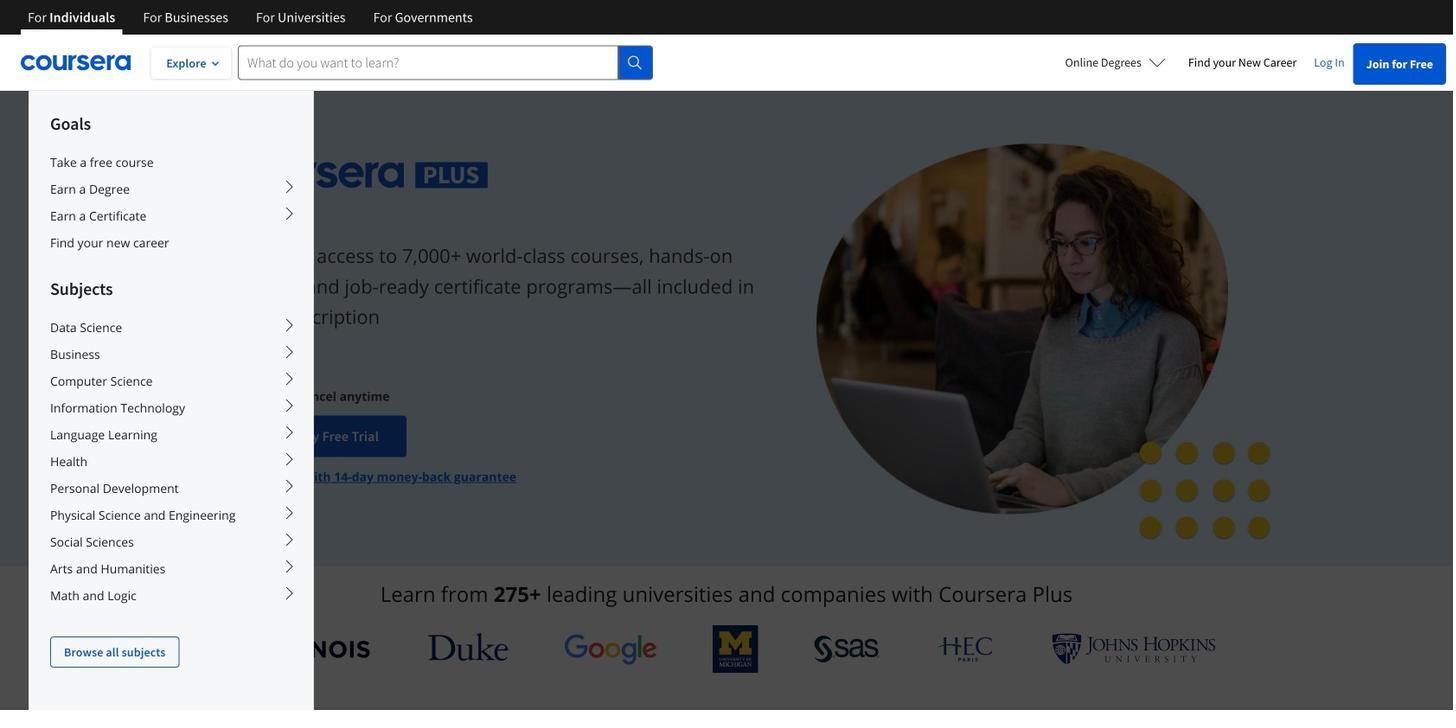 Task type: vqa. For each thing, say whether or not it's contained in the screenshot.
the Commerce
no



Task type: locate. For each thing, give the bounding box(es) containing it.
coursera plus image
[[225, 162, 488, 188]]

None search field
[[238, 45, 653, 80]]

coursera image
[[21, 49, 131, 76]]



Task type: describe. For each thing, give the bounding box(es) containing it.
explore menu element
[[29, 91, 313, 668]]

duke university image
[[428, 633, 508, 661]]

google image
[[564, 633, 657, 665]]

banner navigation
[[14, 0, 487, 35]]

university of michigan image
[[713, 625, 758, 673]]

What do you want to learn? text field
[[238, 45, 618, 80]]

sas image
[[814, 635, 880, 663]]

hec paris image
[[936, 631, 996, 667]]

university of illinois at urbana-champaign image
[[237, 635, 372, 663]]

johns hopkins university image
[[1052, 633, 1216, 665]]



